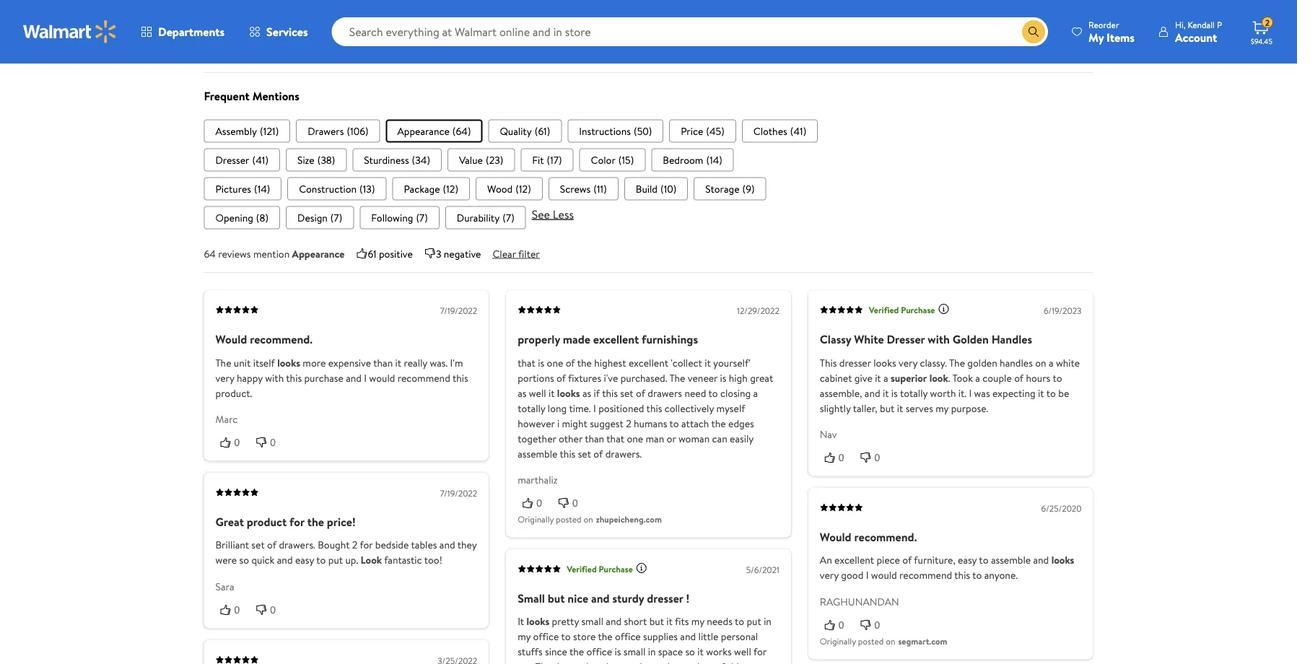 Task type: describe. For each thing, give the bounding box(es) containing it.
1 horizontal spatial dresser
[[887, 331, 925, 347]]

0 for 0 button underneath marthaliz
[[536, 497, 542, 509]]

price (45)
[[681, 124, 725, 138]]

this inside an excellent piece of furniture, easy to assemble and looks very good i would recommend this to anyone.
[[954, 568, 970, 582]]

would for unit
[[215, 331, 247, 347]]

list item containing appearance
[[386, 119, 482, 142]]

(7) for design (7)
[[331, 210, 342, 224]]

clear
[[493, 246, 516, 260]]

0 button down marthaliz
[[518, 495, 554, 510]]

p
[[1217, 18, 1222, 31]]

to up personal
[[735, 614, 744, 629]]

list containing dresser
[[204, 148, 1093, 171]]

services button
[[237, 14, 320, 49]]

on for would recommend.
[[886, 635, 895, 647]]

purchase for and
[[599, 563, 633, 575]]

small
[[518, 590, 545, 606]]

0 button down quick
[[251, 602, 287, 617]]

assembly
[[215, 124, 257, 138]]

recommend inside more expensive than it really was. i'm very happy with this purchase and i would recommend this product.
[[398, 371, 450, 385]]

kendall
[[1188, 18, 1215, 31]]

nice
[[568, 590, 588, 606]]

0 for 0 button under sara
[[234, 604, 240, 616]]

1 vertical spatial dresser
[[647, 590, 683, 606]]

might
[[562, 416, 587, 430]]

was.
[[430, 355, 448, 369]]

1 horizontal spatial with
[[928, 331, 950, 347]]

of inside an excellent piece of furniture, easy to assemble and looks very good i would recommend this to anyone.
[[903, 553, 912, 567]]

a inside . took a couple of hours to assemble, and it is totally worth it. i was expecting it to be slightly taller, but it serves my purpose.
[[975, 371, 980, 385]]

(38)
[[317, 153, 335, 167]]

list item containing sturdiness
[[353, 148, 442, 171]]

design (7)
[[297, 210, 342, 224]]

hi, kendall p account
[[1175, 18, 1222, 45]]

to left anyone.
[[972, 568, 982, 582]]

(8)
[[256, 210, 269, 224]]

is inside . took a couple of hours to assemble, and it is totally worth it. i was expecting it to be slightly taller, but it serves my purpose.
[[891, 386, 898, 400]]

well inside "pretty small and short but it fits my needs to put in my office to store the office supplies and little personal stuffs since the office is small in space so it works well for me. the drawer has decent size and store lots of thi"
[[734, 645, 751, 659]]

Search search field
[[332, 17, 1048, 46]]

verified purchase for nice
[[567, 563, 633, 575]]

expecting
[[993, 386, 1036, 400]]

departments button
[[128, 14, 237, 49]]

a left white
[[1049, 355, 1054, 369]]

2 vertical spatial my
[[518, 630, 531, 644]]

the inside this dresser looks very classy. the golden handles on a white cabinet give it a
[[949, 355, 965, 369]]

1 horizontal spatial in
[[764, 614, 772, 629]]

product.
[[215, 386, 252, 400]]

look fantastic too!
[[361, 553, 442, 567]]

handles
[[992, 331, 1032, 347]]

made
[[563, 331, 590, 347]]

pictures
[[215, 181, 251, 195]]

verified for dresser
[[869, 303, 899, 316]]

0 button down sara
[[215, 602, 251, 617]]

would inside an excellent piece of furniture, easy to assemble and looks very good i would recommend this to anyone.
[[871, 568, 897, 582]]

was
[[974, 386, 990, 400]]

1 horizontal spatial store
[[672, 660, 695, 664]]

wood
[[487, 181, 513, 195]]

(50)
[[634, 124, 652, 138]]

fantastic
[[384, 553, 422, 567]]

list containing assembly
[[204, 119, 1093, 142]]

a inside the as if this set of drawers need to closing a totally long time. i positioned this collectively myself however i might suggest 2 humans to attach the edges together other than that one man or woman can easily assemble this set of drawers.
[[753, 386, 758, 400]]

of down suggest
[[594, 446, 603, 460]]

for inside brilliant set of drawers. bought 2 for bedside tables and they were so quick and easy to put up.
[[360, 538, 373, 552]]

list item containing design
[[286, 206, 354, 229]]

looks inside this dresser looks very classy. the golden handles on a white cabinet give it a
[[874, 355, 896, 369]]

(106)
[[347, 124, 368, 138]]

this down other
[[560, 446, 576, 460]]

excellent inside that is one of the highest excellent 'collect it yourself' portions of fixtures i've purchased. the veneer is high great as well it
[[629, 355, 668, 369]]

this left purchase
[[286, 371, 302, 385]]

set inside brilliant set of drawers. bought 2 for bedside tables and they were so quick and easy to put up.
[[251, 538, 265, 552]]

great product for the price!
[[215, 514, 356, 530]]

list item containing dresser
[[204, 148, 280, 171]]

easy inside brilliant set of drawers. bought 2 for bedside tables and they were so quick and easy to put up.
[[295, 553, 314, 567]]

(14) for pictures (14)
[[254, 181, 270, 195]]

list item containing bedroom
[[651, 148, 734, 171]]

the left price!
[[307, 514, 324, 530]]

than inside more expensive than it really was. i'm very happy with this purchase and i would recommend this product.
[[373, 355, 393, 369]]

slightly
[[820, 401, 851, 415]]

'collect
[[671, 355, 702, 369]]

and inside more expensive than it really was. i'm very happy with this purchase and i would recommend this product.
[[346, 371, 362, 385]]

7/19/2022 for great product for the price!
[[440, 487, 477, 499]]

list item containing screws
[[548, 177, 619, 200]]

and inside an excellent piece of furniture, easy to assemble and looks very good i would recommend this to anyone.
[[1033, 553, 1049, 567]]

list item containing price
[[669, 119, 736, 142]]

classy white dresser with golden handles
[[820, 331, 1032, 347]]

0 vertical spatial set
[[620, 386, 634, 400]]

too!
[[424, 553, 442, 567]]

list item containing quality
[[488, 119, 562, 142]]

give
[[855, 371, 873, 385]]

(14) for bedroom (14)
[[706, 153, 722, 167]]

departments
[[158, 24, 225, 40]]

list item containing storage
[[694, 177, 766, 200]]

golden
[[968, 355, 997, 369]]

and left they
[[439, 538, 455, 552]]

taller,
[[853, 401, 878, 415]]

0 button down marc
[[215, 435, 251, 450]]

size (38)
[[297, 153, 335, 167]]

on for properly made excellent furnishings
[[584, 513, 593, 525]]

0 button up originally posted on zhupeicheng.com
[[554, 495, 590, 510]]

it.
[[958, 386, 967, 400]]

3
[[436, 246, 441, 260]]

closing
[[720, 386, 751, 400]]

as inside that is one of the highest excellent 'collect it yourself' portions of fixtures i've purchased. the veneer is high great as well it
[[518, 386, 527, 400]]

totally inside the as if this set of drawers need to closing a totally long time. i positioned this collectively myself however i might suggest 2 humans to attach the edges together other than that one man or woman can easily assemble this set of drawers.
[[518, 401, 545, 415]]

the up drawer
[[569, 645, 584, 659]]

white
[[854, 331, 884, 347]]

(15)
[[619, 153, 634, 167]]

1 vertical spatial set
[[578, 446, 591, 460]]

this down i'm
[[453, 371, 468, 385]]

list item containing drawers
[[296, 119, 380, 142]]

0 button down product.
[[251, 435, 287, 450]]

small but nice and sturdy dresser !
[[518, 590, 690, 606]]

recommend. for piece
[[854, 529, 917, 545]]

negative
[[444, 246, 481, 260]]

of inside "pretty small and short but it fits my needs to put in my office to store the office supplies and little personal stuffs since the office is small in space so it works well for me. the drawer has decent size and store lots of thi"
[[716, 660, 725, 664]]

is up the portions
[[538, 355, 544, 369]]

quality (61)
[[500, 124, 550, 138]]

is left the high
[[720, 371, 727, 385]]

posted for made
[[556, 513, 582, 525]]

list containing pictures
[[204, 177, 1093, 200]]

walmart image
[[23, 20, 117, 43]]

0 button up originally posted on segmart.com
[[856, 617, 892, 632]]

my
[[1089, 29, 1104, 45]]

decent
[[603, 660, 633, 664]]

purchase for with
[[901, 303, 935, 316]]

0 for 0 button underneath product.
[[270, 437, 276, 448]]

0 vertical spatial store
[[573, 630, 596, 644]]

2 horizontal spatial office
[[615, 630, 641, 644]]

other
[[559, 431, 583, 445]]

0 horizontal spatial office
[[533, 630, 559, 644]]

looks up long
[[557, 386, 580, 400]]

7/19/2022 for would recommend.
[[440, 304, 477, 317]]

price
[[681, 124, 703, 138]]

unit
[[234, 355, 251, 369]]

brilliant set of drawers. bought 2 for bedside tables and they were so quick and easy to put up.
[[215, 538, 477, 567]]

sturdiness (34)
[[364, 153, 430, 167]]

for inside "pretty small and short but it fits my needs to put in my office to store the office supplies and little personal stuffs since the office is small in space so it works well for me. the drawer has decent size and store lots of thi"
[[754, 645, 767, 659]]

clear filter
[[493, 246, 540, 260]]

to down pretty
[[561, 630, 571, 644]]

0 for 0 button under taller,
[[875, 452, 880, 463]]

the left unit
[[215, 355, 231, 369]]

golden
[[953, 331, 989, 347]]

0 horizontal spatial but
[[548, 590, 565, 606]]

highest
[[594, 355, 626, 369]]

and right quick
[[277, 553, 293, 567]]

reviews
[[218, 246, 251, 260]]

but inside "pretty small and short but it fits my needs to put in my office to store the office supplies and little personal stuffs since the office is small in space so it works well for me. the drawer has decent size and store lots of thi"
[[649, 614, 664, 629]]

!
[[686, 590, 690, 606]]

list item containing build
[[624, 177, 688, 200]]

list item containing instructions
[[568, 119, 664, 142]]

lots
[[697, 660, 713, 664]]

were
[[215, 553, 237, 567]]

to left be
[[1047, 386, 1056, 400]]

search icon image
[[1028, 26, 1040, 38]]

put inside brilliant set of drawers. bought 2 for bedside tables and they were so quick and easy to put up.
[[328, 553, 343, 567]]

drawers
[[648, 386, 682, 400]]

looks right itself
[[277, 355, 300, 369]]

construction
[[299, 181, 357, 195]]

the up has
[[598, 630, 613, 644]]

clothes (41)
[[753, 124, 806, 138]]

it inside more expensive than it really was. i'm very happy with this purchase and i would recommend this product.
[[395, 355, 401, 369]]

sara
[[215, 579, 234, 594]]

collectively
[[665, 401, 714, 415]]

would for excellent
[[820, 529, 852, 545]]

long
[[548, 401, 567, 415]]

so inside "pretty small and short but it fits my needs to put in my office to store the office supplies and little personal stuffs since the office is small in space so it works well for me. the drawer has decent size and store lots of thi"
[[685, 645, 695, 659]]

classy.
[[920, 355, 947, 369]]

0 horizontal spatial appearance
[[292, 246, 345, 260]]

cabinet
[[820, 371, 852, 385]]

with inside more expensive than it really was. i'm very happy with this purchase and i would recommend this product.
[[265, 371, 284, 385]]

(23)
[[486, 153, 503, 167]]

and left short
[[606, 614, 622, 629]]

well inside that is one of the highest excellent 'collect it yourself' portions of fixtures i've purchased. the veneer is high great as well it
[[529, 386, 546, 400]]

mention
[[253, 246, 290, 260]]

of down purchased.
[[636, 386, 645, 400]]

0 button down taller,
[[856, 450, 892, 465]]

very inside an excellent piece of furniture, easy to assemble and looks very good i would recommend this to anyone.
[[820, 568, 839, 582]]

design
[[297, 210, 328, 224]]

0 vertical spatial for
[[290, 514, 305, 530]]

i inside an excellent piece of furniture, easy to assemble and looks very good i would recommend this to anyone.
[[866, 568, 869, 582]]

is inside "pretty small and short but it fits my needs to put in my office to store the office supplies and little personal stuffs since the office is small in space so it works well for me. the drawer has decent size and store lots of thi"
[[615, 645, 621, 659]]

Walmart Site-Wide search field
[[332, 17, 1048, 46]]

0 button down raghunandan
[[820, 617, 856, 632]]

humans
[[634, 416, 667, 430]]

handles
[[1000, 355, 1033, 369]]

recommend. for itself
[[250, 331, 313, 347]]

(41) for clothes (41)
[[790, 124, 806, 138]]

as inside the as if this set of drawers need to closing a totally long time. i positioned this collectively myself however i might suggest 2 humans to attach the edges together other than that one man or woman can easily assemble this set of drawers.
[[583, 386, 591, 400]]

(7) for following (7)
[[416, 210, 428, 224]]

posted for recommend.
[[858, 635, 884, 647]]

wood (12)
[[487, 181, 531, 195]]

to up anyone.
[[979, 553, 989, 567]]

to right need
[[708, 386, 718, 400]]

64
[[204, 246, 216, 260]]

properly
[[518, 331, 560, 347]]

(12) for wood (12)
[[516, 181, 531, 195]]

and down fits
[[680, 630, 696, 644]]

12/29/2022
[[737, 304, 779, 317]]

0 horizontal spatial small
[[581, 614, 603, 629]]

clear filter button
[[493, 246, 540, 260]]

0 for 0 button below nav
[[839, 452, 844, 463]]

0 horizontal spatial in
[[648, 645, 656, 659]]



Task type: locate. For each thing, give the bounding box(es) containing it.
so right space
[[685, 645, 695, 659]]

1 vertical spatial would
[[820, 529, 852, 545]]

purpose.
[[951, 401, 988, 415]]

drawers. down "great product for the price!"
[[279, 538, 315, 552]]

i inside the as if this set of drawers need to closing a totally long time. i positioned this collectively myself however i might suggest 2 humans to attach the edges together other than that one man or woman can easily assemble this set of drawers.
[[593, 401, 596, 415]]

list item down drawers
[[286, 148, 347, 171]]

list item up pictures (14)
[[204, 148, 280, 171]]

easily
[[730, 431, 754, 445]]

1 vertical spatial one
[[627, 431, 643, 445]]

1 vertical spatial (41)
[[252, 153, 269, 167]]

1 vertical spatial small
[[624, 645, 646, 659]]

1 horizontal spatial small
[[624, 645, 646, 659]]

up.
[[345, 553, 358, 567]]

appearance up (34)
[[397, 124, 450, 138]]

list item containing construction
[[287, 177, 387, 200]]

furnishings
[[642, 331, 698, 347]]

this down furniture,
[[954, 568, 970, 582]]

1 horizontal spatial (7)
[[416, 210, 428, 224]]

1 vertical spatial well
[[734, 645, 751, 659]]

furniture,
[[914, 553, 956, 567]]

serves
[[906, 401, 933, 415]]

value
[[459, 153, 483, 167]]

assemble inside the as if this set of drawers need to closing a totally long time. i positioned this collectively myself however i might suggest 2 humans to attach the edges together other than that one man or woman can easily assemble this set of drawers.
[[518, 446, 558, 460]]

(12) right wood
[[516, 181, 531, 195]]

2 vertical spatial on
[[886, 635, 895, 647]]

totally up however
[[518, 401, 545, 415]]

0 horizontal spatial dresser
[[215, 153, 249, 167]]

0 horizontal spatial recommend.
[[250, 331, 313, 347]]

but up supplies
[[649, 614, 664, 629]]

0 horizontal spatial recommend
[[398, 371, 450, 385]]

dresser (41)
[[215, 153, 269, 167]]

0 vertical spatial drawers.
[[605, 446, 642, 460]]

since
[[545, 645, 567, 659]]

the
[[577, 355, 592, 369], [711, 416, 726, 430], [307, 514, 324, 530], [598, 630, 613, 644], [569, 645, 584, 659]]

happy
[[237, 371, 263, 385]]

0 for 0 button under raghunandan
[[839, 619, 844, 631]]

one inside that is one of the highest excellent 'collect it yourself' portions of fixtures i've purchased. the veneer is high great as well it
[[547, 355, 563, 369]]

instructions (50)
[[579, 124, 652, 138]]

(7) down package
[[416, 210, 428, 224]]

2 vertical spatial for
[[754, 645, 767, 659]]

2 easy from the left
[[958, 553, 977, 567]]

(13)
[[360, 181, 375, 195]]

2 down positioned
[[626, 416, 631, 430]]

assemble down together
[[518, 446, 558, 460]]

fit (17)
[[532, 153, 562, 167]]

purchased.
[[621, 371, 667, 385]]

0 horizontal spatial would recommend.
[[215, 331, 313, 347]]

1 horizontal spatial that
[[607, 431, 624, 445]]

i
[[364, 371, 367, 385], [969, 386, 972, 400], [593, 401, 596, 415], [866, 568, 869, 582]]

very up superior
[[899, 355, 918, 369]]

totally inside . took a couple of hours to assemble, and it is totally worth it. i was expecting it to be slightly taller, but it serves my purpose.
[[900, 386, 928, 400]]

it
[[518, 614, 524, 629]]

1 (7) from the left
[[331, 210, 342, 224]]

0 vertical spatial totally
[[900, 386, 928, 400]]

the unit itself looks
[[215, 355, 300, 369]]

well down personal
[[734, 645, 751, 659]]

2 7/19/2022 from the top
[[440, 487, 477, 499]]

this right if
[[602, 386, 618, 400]]

list up the build
[[204, 148, 1093, 171]]

well
[[529, 386, 546, 400], [734, 645, 751, 659]]

appearance down design (7)
[[292, 246, 345, 260]]

but left nice
[[548, 590, 565, 606]]

very
[[899, 355, 918, 369], [215, 371, 234, 385], [820, 568, 839, 582]]

drawers (106)
[[308, 124, 368, 138]]

1 vertical spatial totally
[[518, 401, 545, 415]]

0 for 0 button on top of originally posted on segmart.com
[[875, 619, 880, 631]]

(121)
[[260, 124, 279, 138]]

1 vertical spatial originally
[[820, 635, 856, 647]]

list item containing opening
[[204, 206, 280, 229]]

be
[[1058, 386, 1069, 400]]

2 horizontal spatial 2
[[1265, 16, 1270, 29]]

of left the 'fixtures' on the left bottom
[[557, 371, 566, 385]]

0 vertical spatial (41)
[[790, 124, 806, 138]]

me.
[[518, 660, 533, 664]]

tables
[[411, 538, 437, 552]]

1 horizontal spatial as
[[583, 386, 591, 400]]

list item containing durability
[[445, 206, 526, 229]]

instructions
[[579, 124, 631, 138]]

very inside more expensive than it really was. i'm very happy with this purchase and i would recommend this product.
[[215, 371, 234, 385]]

(10)
[[661, 181, 676, 195]]

1 horizontal spatial (14)
[[706, 153, 722, 167]]

would recommend. for itself
[[215, 331, 313, 347]]

0 horizontal spatial verified purchase information image
[[636, 562, 647, 574]]

for up look
[[360, 538, 373, 552]]

set down other
[[578, 446, 591, 460]]

more expensive than it really was. i'm very happy with this purchase and i would recommend this product.
[[215, 355, 468, 400]]

list item containing pictures
[[204, 177, 282, 200]]

edges
[[728, 416, 754, 430]]

that
[[518, 355, 536, 369], [607, 431, 624, 445]]

0 vertical spatial originally
[[518, 513, 554, 525]]

one up the portions
[[547, 355, 563, 369]]

would down piece
[[871, 568, 897, 582]]

2 as from the left
[[583, 386, 591, 400]]

0 horizontal spatial originally
[[518, 513, 554, 525]]

put inside "pretty small and short but it fits my needs to put in my office to store the office supplies and little personal stuffs since the office is small in space so it works well for me. the drawer has decent size and store lots of thi"
[[747, 614, 761, 629]]

the inside the as if this set of drawers need to closing a totally long time. i positioned this collectively myself however i might suggest 2 humans to attach the edges together other than that one man or woman can easily assemble this set of drawers.
[[711, 416, 726, 430]]

this up humans
[[646, 401, 662, 415]]

list item containing package
[[392, 177, 470, 200]]

the inside "pretty small and short but it fits my needs to put in my office to store the office supplies and little personal stuffs since the office is small in space so it works well for me. the drawer has decent size and store lots of thi"
[[535, 660, 551, 664]]

0 vertical spatial posted
[[556, 513, 582, 525]]

1 horizontal spatial (12)
[[516, 181, 531, 195]]

2 (12) from the left
[[516, 181, 531, 195]]

0 horizontal spatial so
[[239, 553, 249, 567]]

0 vertical spatial dresser
[[839, 355, 871, 369]]

3 list from the top
[[204, 177, 1093, 200]]

would recommend. for piece
[[820, 529, 917, 545]]

1 vertical spatial assemble
[[991, 553, 1031, 567]]

0 vertical spatial my
[[936, 401, 949, 415]]

$94.45
[[1251, 36, 1273, 46]]

2 list from the top
[[204, 148, 1093, 171]]

2 inside the as if this set of drawers need to closing a totally long time. i positioned this collectively myself however i might suggest 2 humans to attach the edges together other than that one man or woman can easily assemble this set of drawers.
[[626, 416, 631, 430]]

assembly (121)
[[215, 124, 279, 138]]

but inside . took a couple of hours to assemble, and it is totally worth it. i was expecting it to be slightly taller, but it serves my purpose.
[[880, 401, 895, 415]]

.
[[948, 371, 950, 385]]

0 button down nav
[[820, 450, 856, 465]]

recommend down furniture,
[[900, 568, 952, 582]]

0 vertical spatial would
[[215, 331, 247, 347]]

0 for 0 button below marc
[[234, 437, 240, 448]]

0 vertical spatial that
[[518, 355, 536, 369]]

the down since
[[535, 660, 551, 664]]

quick
[[251, 553, 275, 567]]

of down handles
[[1014, 371, 1024, 385]]

and right nice
[[591, 590, 610, 606]]

than
[[373, 355, 393, 369], [585, 431, 604, 445]]

clear search field text image
[[1005, 26, 1016, 38]]

list item down instructions (50)
[[579, 148, 646, 171]]

on left segmart.com
[[886, 635, 895, 647]]

with
[[928, 331, 950, 347], [265, 371, 284, 385]]

0 horizontal spatial with
[[265, 371, 284, 385]]

one inside the as if this set of drawers need to closing a totally long time. i positioned this collectively myself however i might suggest 2 humans to attach the edges together other than that one man or woman can easily assemble this set of drawers.
[[627, 431, 643, 445]]

with down itself
[[265, 371, 284, 385]]

than inside the as if this set of drawers need to closing a totally long time. i positioned this collectively myself however i might suggest 2 humans to attach the edges together other than that one man or woman can easily assemble this set of drawers.
[[585, 431, 604, 445]]

list item down (34)
[[392, 177, 470, 200]]

0 horizontal spatial 2
[[352, 538, 358, 552]]

see less list
[[204, 206, 1093, 229]]

bedroom (14)
[[663, 153, 722, 167]]

0 vertical spatial 7/19/2022
[[440, 304, 477, 317]]

totally down superior
[[900, 386, 928, 400]]

1 horizontal spatial appearance
[[397, 124, 450, 138]]

list item up the 'opening (8)'
[[204, 177, 282, 200]]

looks
[[277, 355, 300, 369], [874, 355, 896, 369], [557, 386, 580, 400], [1051, 553, 1074, 567], [527, 614, 550, 629]]

recommend inside an excellent piece of furniture, easy to assemble and looks very good i would recommend this to anyone.
[[900, 568, 952, 582]]

1 vertical spatial very
[[215, 371, 234, 385]]

recommend. up itself
[[250, 331, 313, 347]]

i inside more expensive than it really was. i'm very happy with this purchase and i would recommend this product.
[[364, 371, 367, 385]]

list item down pictures (14)
[[204, 206, 280, 229]]

more
[[303, 355, 326, 369]]

list item down price
[[651, 148, 734, 171]]

itself
[[253, 355, 275, 369]]

the
[[215, 355, 231, 369], [949, 355, 965, 369], [669, 371, 685, 385], [535, 660, 551, 664]]

0 for 0 button on top of originally posted on zhupeicheng.com
[[572, 497, 578, 509]]

small down small but nice and sturdy dresser !
[[581, 614, 603, 629]]

list item containing following
[[360, 206, 440, 229]]

list item containing assembly
[[204, 119, 290, 142]]

fit
[[532, 153, 544, 167]]

assemble inside an excellent piece of furniture, easy to assemble and looks very good i would recommend this to anyone.
[[991, 553, 1031, 567]]

list item up fit
[[488, 119, 562, 142]]

verified up nice
[[567, 563, 597, 575]]

a right give on the right of page
[[884, 371, 888, 385]]

list item containing clothes
[[742, 119, 818, 142]]

one left man
[[627, 431, 643, 445]]

look
[[361, 553, 382, 567]]

see
[[532, 206, 550, 222]]

1 horizontal spatial verified purchase
[[869, 303, 935, 316]]

put up personal
[[747, 614, 761, 629]]

list item containing wood
[[476, 177, 543, 200]]

1 horizontal spatial office
[[586, 645, 612, 659]]

easy right quick
[[295, 553, 314, 567]]

that inside that is one of the highest excellent 'collect it yourself' portions of fixtures i've purchased. the veneer is high great as well it
[[518, 355, 536, 369]]

0 vertical spatial but
[[880, 401, 895, 415]]

list item
[[204, 119, 290, 142], [296, 119, 380, 142], [386, 119, 482, 142], [488, 119, 562, 142], [568, 119, 664, 142], [669, 119, 736, 142], [742, 119, 818, 142], [204, 148, 280, 171], [286, 148, 347, 171], [353, 148, 442, 171], [447, 148, 515, 171], [521, 148, 574, 171], [579, 148, 646, 171], [651, 148, 734, 171], [204, 177, 282, 200], [287, 177, 387, 200], [392, 177, 470, 200], [476, 177, 543, 200], [548, 177, 619, 200], [624, 177, 688, 200], [694, 177, 766, 200], [204, 206, 280, 229], [286, 206, 354, 229], [360, 206, 440, 229], [445, 206, 526, 229]]

0 horizontal spatial easy
[[295, 553, 314, 567]]

originally down marthaliz
[[518, 513, 554, 525]]

list item containing value
[[447, 148, 515, 171]]

the inside that is one of the highest excellent 'collect it yourself' portions of fixtures i've purchased. the veneer is high great as well it
[[577, 355, 592, 369]]

can
[[712, 431, 727, 445]]

attach
[[681, 416, 709, 430]]

0 horizontal spatial set
[[251, 538, 265, 552]]

classy
[[820, 331, 851, 347]]

6/25/2020
[[1041, 502, 1082, 514]]

and down space
[[654, 660, 670, 664]]

0 vertical spatial small
[[581, 614, 603, 629]]

purchase up the classy white dresser with golden handles
[[901, 303, 935, 316]]

assemble up anyone.
[[991, 553, 1031, 567]]

easy
[[295, 553, 314, 567], [958, 553, 977, 567]]

0 horizontal spatial store
[[573, 630, 596, 644]]

verified purchase for dresser
[[869, 303, 935, 316]]

1 horizontal spatial very
[[820, 568, 839, 582]]

i inside . took a couple of hours to assemble, and it is totally worth it. i was expecting it to be slightly taller, but it serves my purpose.
[[969, 386, 972, 400]]

store down space
[[672, 660, 695, 664]]

verified purchase information image for golden
[[938, 303, 950, 315]]

list item up (38)
[[296, 119, 380, 142]]

verified purchase up the classy white dresser with golden handles
[[869, 303, 935, 316]]

dresser inside list item
[[215, 153, 249, 167]]

1 horizontal spatial originally
[[820, 635, 856, 647]]

than down suggest
[[585, 431, 604, 445]]

a down great
[[753, 386, 758, 400]]

list item containing fit
[[521, 148, 574, 171]]

1 as from the left
[[518, 386, 527, 400]]

the down 'collect
[[669, 371, 685, 385]]

2 (7) from the left
[[416, 210, 428, 224]]

(7) for durability (7)
[[503, 210, 514, 224]]

list item down the '(23)'
[[476, 177, 543, 200]]

to up or at the bottom right of page
[[670, 416, 679, 430]]

great
[[750, 371, 773, 385]]

looks right "it"
[[527, 614, 550, 629]]

1 horizontal spatial put
[[747, 614, 761, 629]]

that inside the as if this set of drawers need to closing a totally long time. i positioned this collectively myself however i might suggest 2 humans to attach the edges together other than that one man or woman can easily assemble this set of drawers.
[[607, 431, 624, 445]]

list item up 'less'
[[548, 177, 619, 200]]

1 vertical spatial on
[[584, 513, 593, 525]]

for right product
[[290, 514, 305, 530]]

verified up white
[[869, 303, 899, 316]]

purchase up small but nice and sturdy dresser !
[[599, 563, 633, 575]]

(14) right pictures
[[254, 181, 270, 195]]

0 horizontal spatial (12)
[[443, 181, 458, 195]]

looks inside an excellent piece of furniture, easy to assemble and looks very good i would recommend this to anyone.
[[1051, 553, 1074, 567]]

assemble
[[518, 446, 558, 460], [991, 553, 1031, 567]]

1 vertical spatial so
[[685, 645, 695, 659]]

0 vertical spatial excellent
[[593, 331, 639, 347]]

very inside this dresser looks very classy. the golden handles on a white cabinet give it a
[[899, 355, 918, 369]]

veneer
[[688, 371, 718, 385]]

1 horizontal spatial easy
[[958, 553, 977, 567]]

of right piece
[[903, 553, 912, 567]]

0 vertical spatial put
[[328, 553, 343, 567]]

list
[[204, 119, 1093, 142], [204, 148, 1093, 171], [204, 177, 1093, 200]]

6/19/2023
[[1044, 304, 1082, 317]]

0 vertical spatial (14)
[[706, 153, 722, 167]]

drawers
[[308, 124, 344, 138]]

1 horizontal spatial than
[[585, 431, 604, 445]]

needs
[[707, 614, 733, 629]]

purchase
[[901, 303, 935, 316], [599, 563, 633, 575]]

list item up positive
[[360, 206, 440, 229]]

in right "needs"
[[764, 614, 772, 629]]

fixtures
[[568, 371, 601, 385]]

verified for nice
[[567, 563, 597, 575]]

(17)
[[547, 153, 562, 167]]

my inside . took a couple of hours to assemble, and it is totally worth it. i was expecting it to be slightly taller, but it serves my purpose.
[[936, 401, 949, 415]]

on up hours
[[1035, 355, 1046, 369]]

so inside brilliant set of drawers. bought 2 for bedside tables and they were so quick and easy to put up.
[[239, 553, 249, 567]]

1 vertical spatial that
[[607, 431, 624, 445]]

drawers. inside the as if this set of drawers need to closing a totally long time. i positioned this collectively myself however i might suggest 2 humans to attach the edges together other than that one man or woman can easily assemble this set of drawers.
[[605, 446, 642, 460]]

1 vertical spatial would recommend.
[[820, 529, 917, 545]]

quality
[[500, 124, 532, 138]]

great
[[215, 514, 244, 530]]

1 vertical spatial verified purchase
[[567, 563, 633, 575]]

color (15)
[[591, 153, 634, 167]]

0 vertical spatial very
[[899, 355, 918, 369]]

segmart.com
[[898, 635, 947, 647]]

2 horizontal spatial (7)
[[503, 210, 514, 224]]

this dresser looks very classy. the golden handles on a white cabinet give it a
[[820, 355, 1080, 385]]

office down short
[[615, 630, 641, 644]]

0 vertical spatial verified purchase information image
[[938, 303, 950, 315]]

raghunandan
[[820, 595, 899, 609]]

storage (9)
[[705, 181, 755, 195]]

very down an
[[820, 568, 839, 582]]

originally for properly
[[518, 513, 554, 525]]

1 horizontal spatial purchase
[[901, 303, 935, 316]]

originally for would
[[820, 635, 856, 647]]

(41) down (121)
[[252, 153, 269, 167]]

easy right furniture,
[[958, 553, 977, 567]]

verified purchase information image for sturdy
[[636, 562, 647, 574]]

0 for 0 button below quick
[[270, 604, 276, 616]]

0 vertical spatial recommend.
[[250, 331, 313, 347]]

space
[[658, 645, 683, 659]]

list item containing color
[[579, 148, 646, 171]]

1 vertical spatial for
[[360, 538, 373, 552]]

3 (7) from the left
[[503, 210, 514, 224]]

0 horizontal spatial (14)
[[254, 181, 270, 195]]

1 vertical spatial verified
[[567, 563, 597, 575]]

dresser up pictures
[[215, 153, 249, 167]]

the inside that is one of the highest excellent 'collect it yourself' portions of fixtures i've purchased. the veneer is high great as well it
[[669, 371, 685, 385]]

61
[[368, 246, 377, 260]]

it inside this dresser looks very classy. the golden handles on a white cabinet give it a
[[875, 371, 881, 385]]

myself
[[716, 401, 745, 415]]

(64)
[[452, 124, 471, 138]]

reorder my items
[[1089, 18, 1135, 45]]

1 vertical spatial posted
[[858, 635, 884, 647]]

1 horizontal spatial so
[[685, 645, 695, 659]]

1 horizontal spatial (41)
[[790, 124, 806, 138]]

2 inside brilliant set of drawers. bought 2 for bedside tables and they were so quick and easy to put up.
[[352, 538, 358, 552]]

fits
[[675, 614, 689, 629]]

2 horizontal spatial very
[[899, 355, 918, 369]]

1 horizontal spatial but
[[649, 614, 664, 629]]

61 positive
[[368, 246, 413, 260]]

0 vertical spatial appearance
[[397, 124, 450, 138]]

i down the expensive
[[364, 371, 367, 385]]

1 horizontal spatial my
[[691, 614, 704, 629]]

mentions
[[252, 88, 299, 104]]

to up be
[[1053, 371, 1062, 385]]

1 horizontal spatial on
[[886, 635, 895, 647]]

1 (12) from the left
[[443, 181, 458, 195]]

i right it.
[[969, 386, 972, 400]]

office up since
[[533, 630, 559, 644]]

1 horizontal spatial assemble
[[991, 553, 1031, 567]]

0 vertical spatial purchase
[[901, 303, 935, 316]]

so
[[239, 553, 249, 567], [685, 645, 695, 659]]

0 vertical spatial 2
[[1265, 16, 1270, 29]]

as
[[518, 386, 527, 400], [583, 386, 591, 400]]

store
[[573, 630, 596, 644], [672, 660, 695, 664]]

small
[[581, 614, 603, 629], [624, 645, 646, 659]]

this
[[820, 355, 837, 369]]

1 7/19/2022 from the top
[[440, 304, 477, 317]]

excellent up purchased.
[[629, 355, 668, 369]]

storage
[[705, 181, 740, 195]]

easy inside an excellent piece of furniture, easy to assemble and looks very good i would recommend this to anyone.
[[958, 553, 977, 567]]

drawers. inside brilliant set of drawers. bought 2 for bedside tables and they were so quick and easy to put up.
[[279, 538, 315, 552]]

1 horizontal spatial dresser
[[839, 355, 871, 369]]

would up unit
[[215, 331, 247, 347]]

0 horizontal spatial drawers.
[[279, 538, 315, 552]]

0 vertical spatial in
[[764, 614, 772, 629]]

0 vertical spatial well
[[529, 386, 546, 400]]

2 vertical spatial 2
[[352, 538, 358, 552]]

0 vertical spatial would recommend.
[[215, 331, 313, 347]]

of up the 'fixtures' on the left bottom
[[566, 355, 575, 369]]

to inside brilliant set of drawers. bought 2 for bedside tables and they were so quick and easy to put up.
[[316, 553, 326, 567]]

list item down (38)
[[287, 177, 387, 200]]

2 horizontal spatial but
[[880, 401, 895, 415]]

(12) for package (12)
[[443, 181, 458, 195]]

1 horizontal spatial 2
[[626, 416, 631, 430]]

purchase
[[304, 371, 343, 385]]

and inside . took a couple of hours to assemble, and it is totally worth it. i was expecting it to be slightly taller, but it serves my purpose.
[[865, 386, 880, 400]]

i've
[[604, 371, 618, 385]]

pictures (14)
[[215, 181, 270, 195]]

(41) for dresser (41)
[[252, 153, 269, 167]]

looks down white
[[874, 355, 896, 369]]

1 vertical spatial my
[[691, 614, 704, 629]]

1 horizontal spatial recommend
[[900, 568, 952, 582]]

size
[[297, 153, 314, 167]]

list item containing size
[[286, 148, 347, 171]]

1 horizontal spatial set
[[578, 446, 591, 460]]

with up classy.
[[928, 331, 950, 347]]

for
[[290, 514, 305, 530], [360, 538, 373, 552], [754, 645, 767, 659]]

of inside . took a couple of hours to assemble, and it is totally worth it. i was expecting it to be slightly taller, but it serves my purpose.
[[1014, 371, 1024, 385]]

1 vertical spatial store
[[672, 660, 695, 664]]

1 list from the top
[[204, 119, 1093, 142]]

recommend. up piece
[[854, 529, 917, 545]]

0 vertical spatial verified purchase
[[869, 303, 935, 316]]

price!
[[327, 514, 356, 530]]

looks down 6/25/2020
[[1051, 553, 1074, 567]]

excellent inside an excellent piece of furniture, easy to assemble and looks very good i would recommend this to anyone.
[[835, 553, 874, 567]]

1 vertical spatial in
[[648, 645, 656, 659]]

frequent
[[204, 88, 250, 104]]

dresser left '!'
[[647, 590, 683, 606]]

of down works at the bottom of the page
[[716, 660, 725, 664]]

dresser inside this dresser looks very classy. the golden handles on a white cabinet give it a
[[839, 355, 871, 369]]

would inside more expensive than it really was. i'm very happy with this purchase and i would recommend this product.
[[369, 371, 395, 385]]

0 horizontal spatial than
[[373, 355, 393, 369]]

1 easy from the left
[[295, 553, 314, 567]]

on inside this dresser looks very classy. the golden handles on a white cabinet give it a
[[1035, 355, 1046, 369]]

1 horizontal spatial verified
[[869, 303, 899, 316]]

well down the portions
[[529, 386, 546, 400]]

list item up dresser (41)
[[204, 119, 290, 142]]

1 vertical spatial recommend
[[900, 568, 952, 582]]

put down bought
[[328, 553, 343, 567]]

verified purchase information image
[[938, 303, 950, 315], [636, 562, 647, 574]]

originally down raghunandan
[[820, 635, 856, 647]]

0 horizontal spatial as
[[518, 386, 527, 400]]

of inside brilliant set of drawers. bought 2 for bedside tables and they were so quick and easy to put up.
[[267, 538, 276, 552]]

yourself'
[[713, 355, 751, 369]]



Task type: vqa. For each thing, say whether or not it's contained in the screenshot.


